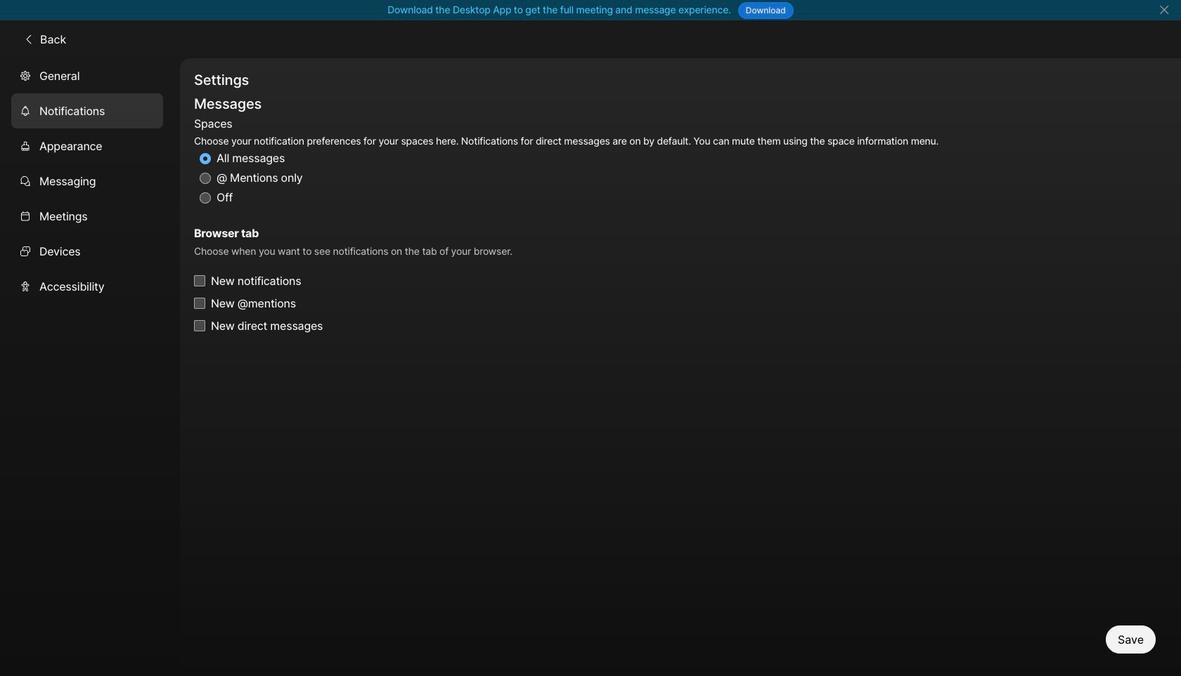 Task type: vqa. For each thing, say whether or not it's contained in the screenshot.
Devices tab
yes



Task type: describe. For each thing, give the bounding box(es) containing it.
messaging tab
[[11, 164, 163, 199]]

general tab
[[11, 58, 163, 93]]

cancel_16 image
[[1159, 4, 1170, 15]]

All messages radio
[[200, 153, 211, 165]]



Task type: locate. For each thing, give the bounding box(es) containing it.
devices tab
[[11, 234, 163, 269]]

Off radio
[[200, 193, 211, 204]]

meetings tab
[[11, 199, 163, 234]]

option group
[[194, 114, 939, 208]]

settings navigation
[[0, 58, 180, 677]]

appearance tab
[[11, 128, 163, 164]]

@ Mentions only radio
[[200, 173, 211, 184]]

accessibility tab
[[11, 269, 163, 304]]

notifications tab
[[11, 93, 163, 128]]



